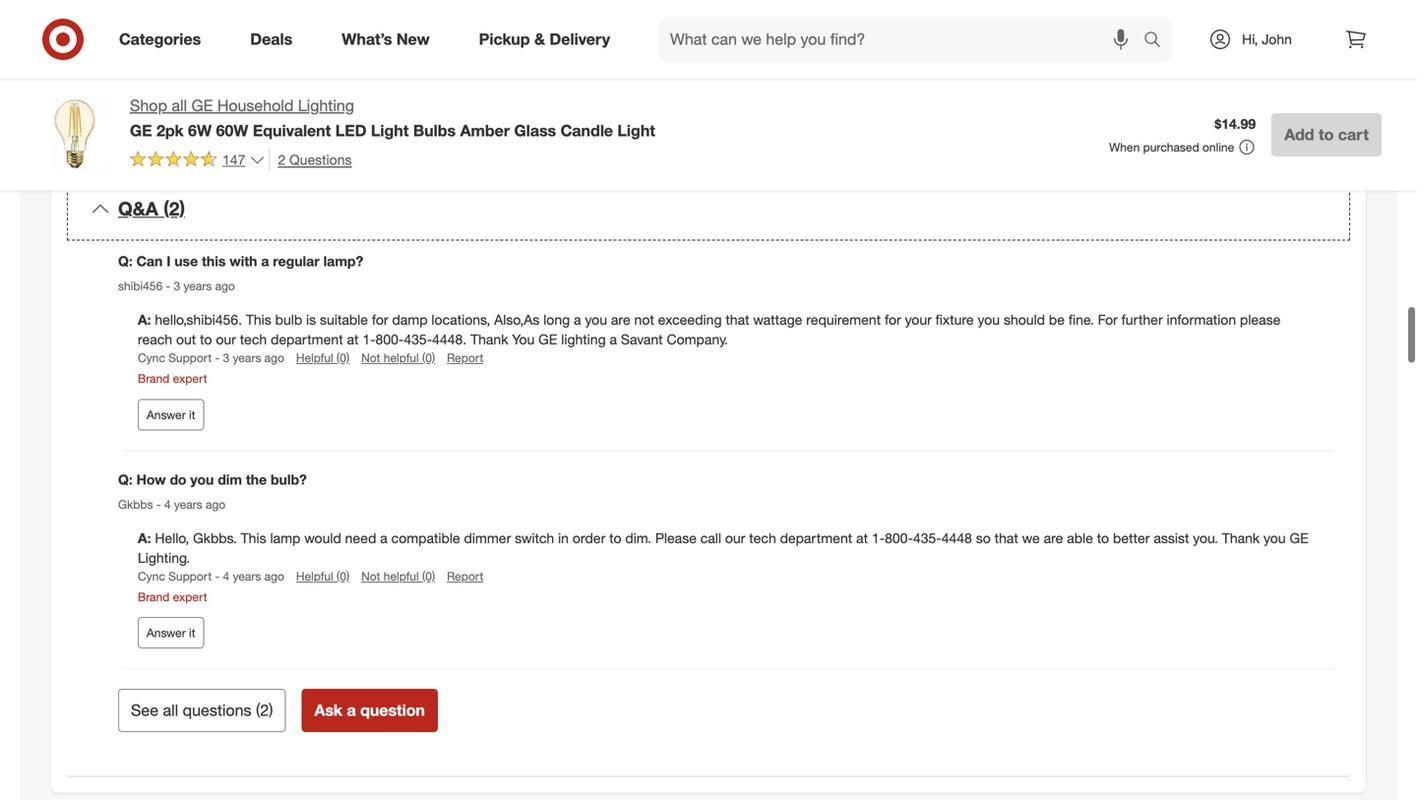 Task type: describe. For each thing, give the bounding box(es) containing it.
information
[[1167, 311, 1237, 328]]

returned
[[848, 71, 901, 89]]

item inside shipping details estimated ship dimensions: 5.7 inches length x 4.8 inches width x 3 inches height estimated ship weight: 0.2425 pounds this item cannot be shipped to the following locations: california
[[147, 111, 174, 128]]

a left savant
[[610, 331, 617, 348]]

also,as
[[494, 311, 540, 328]]

you.
[[1194, 530, 1219, 547]]

at inside the "hello, gkbbs. this lamp would need a compatible dimmer switch in order to dim. please call our tech department at 1-800-435-4448 so that we are able to better assist you. thank you ge lighting."
[[857, 530, 868, 547]]

5.7
[[292, 71, 311, 89]]

2 light from the left
[[618, 121, 656, 140]]

- down hello,shibi456.
[[215, 350, 220, 365]]

expert for hello,shibi456.
[[173, 371, 207, 386]]

categories
[[119, 30, 201, 49]]

can
[[137, 252, 163, 270]]

thank inside hello,shibi456. this bulb is suitable for damp locations, also,as long a you are not exceeding that wattage requirement for your fixture you should be fine. for further information please reach out to our tech department at 1-800-435-4448. thank you ge lighting a savant company.
[[471, 331, 508, 348]]

helpful  (0) for suitable
[[296, 350, 350, 365]]

this inside hello,shibi456. this bulb is suitable for damp locations, also,as long a you are not exceeding that wattage requirement for your fixture you should be fine. for further information please reach out to our tech department at 1-800-435-4448. thank you ge lighting a savant company.
[[246, 311, 272, 328]]

deals link
[[234, 18, 317, 61]]

What can we help you find? suggestions appear below search field
[[659, 18, 1149, 61]]

years down gkbbs.
[[233, 569, 261, 584]]

bulb
[[275, 311, 302, 328]]

- down gkbbs.
[[215, 569, 220, 584]]

ask a question button
[[302, 689, 438, 733]]

dim.
[[626, 530, 652, 547]]

i
[[167, 252, 171, 270]]

ask a question
[[315, 701, 425, 720]]

out
[[176, 331, 196, 348]]

shibi456
[[118, 278, 163, 293]]

company.
[[667, 331, 728, 348]]

support for hello,
[[168, 569, 212, 584]]

cart
[[1339, 125, 1370, 144]]

exceeding
[[658, 311, 722, 328]]

tech inside hello,shibi456. this bulb is suitable for damp locations, also,as long a you are not exceeding that wattage requirement for your fixture you should be fine. for further information please reach out to our tech department at 1-800-435-4448. thank you ge lighting a savant company.
[[240, 331, 267, 348]]

pounds
[[308, 91, 355, 108]]

a: for hello,shibi456. this bulb is suitable for damp locations, also,as long a you are not exceeding that wattage requirement for your fixture you should be fine. for further information please reach out to our tech department at 1-800-435-4448. thank you ge lighting a savant company.
[[138, 311, 155, 328]]

california
[[459, 111, 517, 128]]

requirement
[[807, 311, 881, 328]]

brand expert for hello, gkbbs. this lamp would need a compatible dimmer switch in order to dim. please call our tech department at 1-800-435-4448 so that we are able to better assist you. thank you ge lighting.
[[138, 590, 207, 605]]

question
[[360, 701, 425, 720]]

item inside return details this item can be returned to any target store or target.com.
[[772, 71, 799, 89]]

3 inside shipping details estimated ship dimensions: 5.7 inches length x 4.8 inches width x 3 inches height estimated ship weight: 0.2425 pounds this item cannot be shipped to the following locations: california
[[528, 71, 536, 89]]

suitable
[[320, 311, 368, 328]]

brand expert for hello,shibi456. this bulb is suitable for damp locations, also,as long a you are not exceeding that wattage requirement for your fixture you should be fine. for further information please reach out to our tech department at 1-800-435-4448. thank you ge lighting a savant company.
[[138, 371, 207, 386]]

1- inside hello,shibi456. this bulb is suitable for damp locations, also,as long a you are not exceeding that wattage requirement for your fixture you should be fine. for further information please reach out to our tech department at 1-800-435-4448. thank you ge lighting a savant company.
[[363, 331, 376, 348]]

compatible
[[392, 530, 460, 547]]

search button
[[1135, 18, 1183, 65]]

search
[[1135, 32, 1183, 51]]

a up lighting
[[574, 311, 581, 328]]

1 horizontal spatial 3
[[223, 350, 230, 365]]

helpful for a
[[384, 569, 419, 584]]

is
[[306, 311, 316, 328]]

department inside the "hello, gkbbs. this lamp would need a compatible dimmer switch in order to dim. please call our tech department at 1-800-435-4448 so that we are able to better assist you. thank you ge lighting."
[[780, 530, 853, 547]]

(
[[256, 701, 260, 720]]

cync support - 3 years ago
[[138, 350, 284, 365]]

you right fixture at the right top of page
[[978, 311, 1000, 328]]

$14.99
[[1215, 115, 1256, 132]]

a inside the ask a question button
[[347, 701, 356, 720]]

147 link
[[130, 149, 265, 173]]

details for return details
[[798, 43, 848, 62]]

questions
[[289, 151, 352, 168]]

you
[[512, 331, 535, 348]]

800- inside the "hello, gkbbs. this lamp would need a compatible dimmer switch in order to dim. please call our tech department at 1-800-435-4448 so that we are able to better assist you. thank you ge lighting."
[[885, 530, 914, 547]]

delivery
[[550, 30, 610, 49]]

ago inside q: can i use this with a regular lamp? shibi456 - 3 years ago
[[215, 278, 235, 293]]

return
[[742, 43, 793, 62]]

amber
[[460, 121, 510, 140]]

answer it button for hello,shibi456. this bulb is suitable for damp locations, also,as long a you are not exceeding that wattage requirement for your fixture you should be fine. for further information please reach out to our tech department at 1-800-435-4448. thank you ge lighting a savant company.
[[138, 399, 204, 431]]

lamp
[[270, 530, 301, 547]]

q: for q: how do you dim the bulb?
[[118, 471, 133, 488]]

2 inside 2 questions link
[[278, 151, 286, 168]]

0 horizontal spatial 2
[[260, 701, 269, 720]]

all for see
[[163, 701, 178, 720]]

&
[[535, 30, 545, 49]]

purchased
[[1144, 140, 1200, 154]]

years down hello,shibi456.
[[233, 350, 261, 365]]

our inside the "hello, gkbbs. this lamp would need a compatible dimmer switch in order to dim. please call our tech department at 1-800-435-4448 so that we are able to better assist you. thank you ge lighting."
[[726, 530, 746, 547]]

dim
[[218, 471, 242, 488]]

q: how do you dim the bulb? gkbbs - 4 years ago
[[118, 471, 307, 512]]

when
[[1110, 140, 1140, 154]]

a inside the "hello, gkbbs. this lamp would need a compatible dimmer switch in order to dim. please call our tech department at 1-800-435-4448 so that we are able to better assist you. thank you ge lighting."
[[380, 530, 388, 547]]

long
[[544, 311, 570, 328]]

lamp?
[[324, 252, 364, 270]]

savant
[[621, 331, 663, 348]]

following
[[337, 111, 392, 128]]

2pk
[[156, 121, 184, 140]]

0.2425
[[262, 91, 304, 108]]

hello, gkbbs. this lamp would need a compatible dimmer switch in order to dim. please call our tech department at 1-800-435-4448 so that we are able to better assist you. thank you ge lighting.
[[138, 530, 1309, 566]]

(0) down need
[[337, 569, 350, 584]]

able
[[1067, 530, 1094, 547]]

a: for hello, gkbbs. this lamp would need a compatible dimmer switch in order to dim. please call our tech department at 1-800-435-4448 so that we are able to better assist you. thank you ge lighting.
[[138, 530, 155, 547]]

report for locations,
[[447, 350, 484, 365]]

1 horizontal spatial 4
[[223, 569, 230, 584]]

cync for hello,shibi456. this bulb is suitable for damp locations, also,as long a you are not exceeding that wattage requirement for your fixture you should be fine. for further information please reach out to our tech department at 1-800-435-4448. thank you ge lighting a savant company.
[[138, 350, 165, 365]]

to right the able
[[1097, 530, 1110, 547]]

this inside return details this item can be returned to any target store or target.com.
[[742, 71, 768, 89]]

cync for hello, gkbbs. this lamp would need a compatible dimmer switch in order to dim. please call our tech department at 1-800-435-4448 so that we are able to better assist you. thank you ge lighting.
[[138, 569, 165, 584]]

answer it button for hello, gkbbs. this lamp would need a compatible dimmer switch in order to dim. please call our tech department at 1-800-435-4448 so that we are able to better assist you. thank you ge lighting.
[[138, 617, 204, 649]]

helpful  (0) for would
[[296, 569, 350, 584]]

to inside hello,shibi456. this bulb is suitable for damp locations, also,as long a you are not exceeding that wattage requirement for your fixture you should be fine. for further information please reach out to our tech department at 1-800-435-4448. thank you ge lighting a savant company.
[[200, 331, 212, 348]]

answer for hello, gkbbs. this lamp would need a compatible dimmer switch in order to dim. please call our tech department at 1-800-435-4448 so that we are able to better assist you. thank you ge lighting.
[[147, 626, 186, 641]]

)
[[269, 701, 273, 720]]

cync support - 4 years ago
[[138, 569, 284, 584]]

better
[[1114, 530, 1150, 547]]

cannot
[[178, 111, 221, 128]]

q&a (2)
[[118, 197, 185, 220]]

lighting.
[[138, 549, 190, 566]]

height
[[583, 71, 622, 89]]

helpful for suitable
[[296, 350, 333, 365]]

this
[[202, 252, 226, 270]]

wattage
[[754, 311, 803, 328]]

this inside the "hello, gkbbs. this lamp would need a compatible dimmer switch in order to dim. please call our tech department at 1-800-435-4448 so that we are able to better assist you. thank you ge lighting."
[[241, 530, 266, 547]]

be inside shipping details estimated ship dimensions: 5.7 inches length x 4.8 inches width x 3 inches height estimated ship weight: 0.2425 pounds this item cannot be shipped to the following locations: california
[[224, 111, 240, 128]]

helpful  (0) button for would
[[296, 568, 350, 585]]

that inside hello,shibi456. this bulb is suitable for damp locations, also,as long a you are not exceeding that wattage requirement for your fixture you should be fine. for further information please reach out to our tech department at 1-800-435-4448. thank you ge lighting a savant company.
[[726, 311, 750, 328]]

new
[[397, 30, 430, 49]]

ago down lamp
[[264, 569, 284, 584]]

(0) down suitable
[[337, 350, 350, 365]]

- inside "q: how do you dim the bulb? gkbbs - 4 years ago"
[[156, 497, 161, 512]]

2 inches from the left
[[435, 71, 476, 89]]

when purchased online
[[1110, 140, 1235, 154]]

not
[[635, 311, 654, 328]]

4448.
[[432, 331, 467, 348]]

4448
[[942, 530, 973, 547]]

1- inside the "hello, gkbbs. this lamp would need a compatible dimmer switch in order to dim. please call our tech department at 1-800-435-4448 so that we are able to better assist you. thank you ge lighting."
[[872, 530, 885, 547]]

details for shipping details
[[188, 43, 238, 62]]

1 x from the left
[[401, 71, 408, 89]]

be inside hello,shibi456. this bulb is suitable for damp locations, also,as long a you are not exceeding that wattage requirement for your fixture you should be fine. for further information please reach out to our tech department at 1-800-435-4448. thank you ge lighting a savant company.
[[1049, 311, 1065, 328]]

you inside the "hello, gkbbs. this lamp would need a compatible dimmer switch in order to dim. please call our tech department at 1-800-435-4448 so that we are able to better assist you. thank you ge lighting."
[[1264, 530, 1286, 547]]

(0) down 4448. in the top of the page
[[422, 350, 435, 365]]

gkbbs
[[118, 497, 153, 512]]

ge inside the "hello, gkbbs. this lamp would need a compatible dimmer switch in order to dim. please call our tech department at 1-800-435-4448 so that we are able to better assist you. thank you ge lighting."
[[1290, 530, 1309, 547]]

2 ship from the top
[[184, 91, 210, 108]]

add to cart button
[[1272, 113, 1382, 156]]

how
[[137, 471, 166, 488]]

answer it for hello, gkbbs. this lamp would need a compatible dimmer switch in order to dim. please call our tech department at 1-800-435-4448 so that we are able to better assist you. thank you ge lighting.
[[147, 626, 195, 641]]

use
[[175, 252, 198, 270]]

store
[[988, 71, 1019, 89]]

435- inside the "hello, gkbbs. this lamp would need a compatible dimmer switch in order to dim. please call our tech department at 1-800-435-4448 so that we are able to better assist you. thank you ge lighting."
[[914, 530, 942, 547]]

not for for
[[361, 350, 380, 365]]

switch
[[515, 530, 554, 547]]

years inside q: can i use this with a regular lamp? shibi456 - 3 years ago
[[184, 278, 212, 293]]



Task type: locate. For each thing, give the bounding box(es) containing it.
to down 0.2425
[[298, 111, 310, 128]]

to left the dim.
[[610, 530, 622, 547]]

answer it down cync support - 4 years ago
[[147, 626, 195, 641]]

to inside return details this item can be returned to any target store or target.com.
[[905, 71, 917, 89]]

so
[[976, 530, 991, 547]]

1 horizontal spatial 2
[[278, 151, 286, 168]]

1 horizontal spatial details
[[798, 43, 848, 62]]

1 details from the left
[[188, 43, 238, 62]]

0 vertical spatial department
[[271, 331, 343, 348]]

for left your
[[885, 311, 902, 328]]

answer down cync support - 4 years ago
[[147, 626, 186, 641]]

1 support from the top
[[168, 350, 212, 365]]

x left 4.8
[[401, 71, 408, 89]]

the inside "q: how do you dim the bulb? gkbbs - 4 years ago"
[[246, 471, 267, 488]]

see
[[131, 701, 159, 720]]

your
[[905, 311, 932, 328]]

x right width
[[517, 71, 524, 89]]

answer up do
[[147, 407, 186, 422]]

1 vertical spatial 3
[[174, 278, 180, 293]]

this down return
[[742, 71, 768, 89]]

be down weight:
[[224, 111, 240, 128]]

see all questions ( 2 )
[[131, 701, 273, 720]]

household
[[217, 96, 294, 115]]

0 vertical spatial be
[[829, 71, 845, 89]]

2 expert from the top
[[173, 590, 207, 605]]

1 vertical spatial item
[[147, 111, 174, 128]]

be
[[829, 71, 845, 89], [224, 111, 240, 128], [1049, 311, 1065, 328]]

brand for hello, gkbbs. this lamp would need a compatible dimmer switch in order to dim. please call our tech department at 1-800-435-4448 so that we are able to better assist you. thank you ge lighting.
[[138, 590, 170, 605]]

helpful  (0) down would
[[296, 569, 350, 584]]

1 vertical spatial tech
[[749, 530, 777, 547]]

0 vertical spatial our
[[216, 331, 236, 348]]

1 answer from the top
[[147, 407, 186, 422]]

to inside add to cart button
[[1319, 125, 1334, 144]]

you right do
[[190, 471, 214, 488]]

tech right the call
[[749, 530, 777, 547]]

1 vertical spatial 1-
[[872, 530, 885, 547]]

helpful  (0) button for suitable
[[296, 349, 350, 366]]

1 horizontal spatial 435-
[[914, 530, 942, 547]]

6w
[[188, 121, 212, 140]]

2 helpful from the top
[[384, 569, 419, 584]]

2 brand from the top
[[138, 590, 170, 605]]

1 vertical spatial brand
[[138, 590, 170, 605]]

this left 2pk
[[118, 111, 144, 128]]

the right dim
[[246, 471, 267, 488]]

what's new
[[342, 30, 430, 49]]

order
[[573, 530, 606, 547]]

1 vertical spatial helpful
[[296, 569, 333, 584]]

inches up pounds
[[315, 71, 355, 89]]

return details this item can be returned to any target store or target.com.
[[742, 43, 1109, 89]]

all up 2pk
[[172, 96, 187, 115]]

1 horizontal spatial that
[[995, 530, 1019, 547]]

locations:
[[396, 111, 455, 128]]

fine.
[[1069, 311, 1095, 328]]

q:
[[118, 252, 133, 270], [118, 471, 133, 488]]

2 answer it button from the top
[[138, 617, 204, 649]]

0 vertical spatial that
[[726, 311, 750, 328]]

not helpful  (0) for damp
[[361, 350, 435, 365]]

hello,shibi456. this bulb is suitable for damp locations, also,as long a you are not exceeding that wattage requirement for your fixture you should be fine. for further information please reach out to our tech department at 1-800-435-4448. thank you ge lighting a savant company.
[[138, 311, 1281, 348]]

0 vertical spatial 3
[[528, 71, 536, 89]]

1 vertical spatial are
[[1044, 530, 1064, 547]]

shop
[[130, 96, 167, 115]]

1 helpful  (0) button from the top
[[296, 349, 350, 366]]

we
[[1023, 530, 1040, 547]]

add to cart
[[1285, 125, 1370, 144]]

1 vertical spatial report
[[447, 569, 484, 584]]

1 not from the top
[[361, 350, 380, 365]]

1 answer it button from the top
[[138, 399, 204, 431]]

0 vertical spatial ship
[[184, 71, 210, 89]]

years inside "q: how do you dim the bulb? gkbbs - 4 years ago"
[[174, 497, 202, 512]]

what's new link
[[325, 18, 455, 61]]

deals
[[250, 30, 293, 49]]

a right need
[[380, 530, 388, 547]]

435-
[[404, 331, 432, 348], [914, 530, 942, 547]]

details inside return details this item can be returned to any target store or target.com.
[[798, 43, 848, 62]]

- down i
[[166, 278, 170, 293]]

width
[[479, 71, 513, 89]]

report down dimmer
[[447, 569, 484, 584]]

2 for from the left
[[885, 311, 902, 328]]

details up dimensions:
[[188, 43, 238, 62]]

- inside q: can i use this with a regular lamp? shibi456 - 3 years ago
[[166, 278, 170, 293]]

thank inside the "hello, gkbbs. this lamp would need a compatible dimmer switch in order to dim. please call our tech department at 1-800-435-4448 so that we are able to better assist you. thank you ge lighting."
[[1223, 530, 1260, 547]]

need
[[345, 530, 376, 547]]

1 horizontal spatial inches
[[435, 71, 476, 89]]

ge down shop
[[130, 121, 152, 140]]

0 horizontal spatial department
[[271, 331, 343, 348]]

answer it button down cync support - 4 years ago
[[138, 617, 204, 649]]

for
[[372, 311, 388, 328], [885, 311, 902, 328]]

- right gkbbs
[[156, 497, 161, 512]]

can
[[802, 71, 825, 89]]

support
[[168, 350, 212, 365], [168, 569, 212, 584]]

1 vertical spatial cync
[[138, 569, 165, 584]]

expert
[[173, 371, 207, 386], [173, 590, 207, 605]]

2 support from the top
[[168, 569, 212, 584]]

shop all ge household lighting ge 2pk 6w 60w equivalent led light bulbs amber glass candle light
[[130, 96, 656, 140]]

ask
[[315, 701, 343, 720]]

2 report from the top
[[447, 569, 484, 584]]

1 q: from the top
[[118, 252, 133, 270]]

any
[[921, 71, 942, 89]]

ge up 6w
[[191, 96, 213, 115]]

0 vertical spatial report
[[447, 350, 484, 365]]

1 vertical spatial thank
[[1223, 530, 1260, 547]]

1 vertical spatial helpful
[[384, 569, 419, 584]]

helpful  (0) button down would
[[296, 568, 350, 585]]

report button for locations,
[[447, 349, 484, 366]]

2 q: from the top
[[118, 471, 133, 488]]

q: left can
[[118, 252, 133, 270]]

2 vertical spatial be
[[1049, 311, 1065, 328]]

it for hello,shibi456. this bulb is suitable for damp locations, also,as long a you are not exceeding that wattage requirement for your fixture you should be fine. for further information please reach out to our tech department at 1-800-435-4448. thank you ge lighting a savant company.
[[189, 407, 195, 422]]

fixture
[[936, 311, 974, 328]]

not for need
[[361, 569, 380, 584]]

1 vertical spatial be
[[224, 111, 240, 128]]

it down cync support - 4 years ago
[[189, 626, 195, 641]]

1 expert from the top
[[173, 371, 207, 386]]

ge inside hello,shibi456. this bulb is suitable for damp locations, also,as long a you are not exceeding that wattage requirement for your fixture you should be fine. for further information please reach out to our tech department at 1-800-435-4448. thank you ge lighting a savant company.
[[539, 331, 558, 348]]

categories link
[[102, 18, 226, 61]]

not down suitable
[[361, 350, 380, 365]]

would
[[304, 530, 341, 547]]

0 vertical spatial not
[[361, 350, 380, 365]]

a
[[261, 252, 269, 270], [574, 311, 581, 328], [610, 331, 617, 348], [380, 530, 388, 547], [347, 701, 356, 720]]

1- left the 4448
[[872, 530, 885, 547]]

1 horizontal spatial 800-
[[885, 530, 914, 547]]

2 answer it from the top
[[147, 626, 195, 641]]

a right ask
[[347, 701, 356, 720]]

years down use
[[184, 278, 212, 293]]

led
[[335, 121, 367, 140]]

the
[[314, 111, 333, 128], [246, 471, 267, 488]]

to inside shipping details estimated ship dimensions: 5.7 inches length x 4.8 inches width x 3 inches height estimated ship weight: 0.2425 pounds this item cannot be shipped to the following locations: california
[[298, 111, 310, 128]]

0 vertical spatial support
[[168, 350, 212, 365]]

0 vertical spatial tech
[[240, 331, 267, 348]]

2 x from the left
[[517, 71, 524, 89]]

inches right 4.8
[[435, 71, 476, 89]]

1 helpful from the top
[[296, 350, 333, 365]]

q: inside q: can i use this with a regular lamp? shibi456 - 3 years ago
[[118, 252, 133, 270]]

brand expert
[[138, 371, 207, 386], [138, 590, 207, 605]]

in
[[558, 530, 569, 547]]

0 vertical spatial thank
[[471, 331, 508, 348]]

3 inside q: can i use this with a regular lamp? shibi456 - 3 years ago
[[174, 278, 180, 293]]

0 vertical spatial all
[[172, 96, 187, 115]]

0 horizontal spatial tech
[[240, 331, 267, 348]]

0 horizontal spatial x
[[401, 71, 408, 89]]

brand down reach
[[138, 371, 170, 386]]

0 horizontal spatial item
[[147, 111, 174, 128]]

not helpful  (0) button down "damp"
[[361, 349, 435, 366]]

be inside return details this item can be returned to any target store or target.com.
[[829, 71, 845, 89]]

are left the not
[[611, 311, 631, 328]]

with
[[230, 252, 257, 270]]

ge down long
[[539, 331, 558, 348]]

2 a: from the top
[[138, 530, 155, 547]]

2 horizontal spatial inches
[[539, 71, 580, 89]]

1 helpful from the top
[[384, 350, 419, 365]]

all for shop
[[172, 96, 187, 115]]

1 light from the left
[[371, 121, 409, 140]]

the inside shipping details estimated ship dimensions: 5.7 inches length x 4.8 inches width x 3 inches height estimated ship weight: 0.2425 pounds this item cannot be shipped to the following locations: california
[[314, 111, 333, 128]]

800- left the 4448
[[885, 530, 914, 547]]

are inside hello,shibi456. this bulb is suitable for damp locations, also,as long a you are not exceeding that wattage requirement for your fixture you should be fine. for further information please reach out to our tech department at 1-800-435-4448. thank you ge lighting a savant company.
[[611, 311, 631, 328]]

to right the add
[[1319, 125, 1334, 144]]

report for compatible
[[447, 569, 484, 584]]

1 horizontal spatial 1-
[[872, 530, 885, 547]]

you right you. at the bottom of page
[[1264, 530, 1286, 547]]

1 vertical spatial 2
[[260, 701, 269, 720]]

4 down do
[[164, 497, 171, 512]]

0 vertical spatial answer it
[[147, 407, 195, 422]]

1 vertical spatial 435-
[[914, 530, 942, 547]]

helpful for would
[[296, 569, 333, 584]]

800-
[[376, 331, 404, 348], [885, 530, 914, 547]]

0 horizontal spatial inches
[[315, 71, 355, 89]]

x
[[401, 71, 408, 89], [517, 71, 524, 89]]

2 not helpful  (0) button from the top
[[361, 568, 435, 585]]

1 not helpful  (0) from the top
[[361, 350, 435, 365]]

questions
[[183, 701, 252, 720]]

not helpful  (0) down compatible
[[361, 569, 435, 584]]

answer it for hello,shibi456. this bulb is suitable for damp locations, also,as long a you are not exceeding that wattage requirement for your fixture you should be fine. for further information please reach out to our tech department at 1-800-435-4448. thank you ge lighting a savant company.
[[147, 407, 195, 422]]

435- left so on the bottom right of page
[[914, 530, 942, 547]]

0 vertical spatial it
[[189, 407, 195, 422]]

1 vertical spatial our
[[726, 530, 746, 547]]

0 vertical spatial q:
[[118, 252, 133, 270]]

147
[[223, 151, 246, 168]]

4 down gkbbs.
[[223, 569, 230, 584]]

helpful  (0) button
[[296, 349, 350, 366], [296, 568, 350, 585]]

a inside q: can i use this with a regular lamp? shibi456 - 3 years ago
[[261, 252, 269, 270]]

1 vertical spatial not helpful  (0) button
[[361, 568, 435, 585]]

0 horizontal spatial at
[[347, 331, 359, 348]]

1 brand from the top
[[138, 371, 170, 386]]

further
[[1122, 311, 1163, 328]]

pickup & delivery
[[479, 30, 610, 49]]

report down 4448. in the top of the page
[[447, 350, 484, 365]]

q: can i use this with a regular lamp? shibi456 - 3 years ago
[[118, 252, 364, 293]]

tech up cync support - 3 years ago
[[240, 331, 267, 348]]

0 vertical spatial are
[[611, 311, 631, 328]]

1 vertical spatial not helpful  (0)
[[361, 569, 435, 584]]

all inside shop all ge household lighting ge 2pk 6w 60w equivalent led light bulbs amber glass candle light
[[172, 96, 187, 115]]

you up lighting
[[585, 311, 607, 328]]

it down cync support - 3 years ago
[[189, 407, 195, 422]]

years down do
[[174, 497, 202, 512]]

1 vertical spatial a:
[[138, 530, 155, 547]]

estimated up shop
[[118, 71, 180, 89]]

tech inside the "hello, gkbbs. this lamp would need a compatible dimmer switch in order to dim. please call our tech department at 1-800-435-4448 so that we are able to better assist you. thank you ge lighting."
[[749, 530, 777, 547]]

1 horizontal spatial for
[[885, 311, 902, 328]]

q: for q: can i use this with a regular lamp?
[[118, 252, 133, 270]]

hello,shibi456.
[[155, 311, 242, 328]]

ge right you. at the bottom of page
[[1290, 530, 1309, 547]]

not
[[361, 350, 380, 365], [361, 569, 380, 584]]

q: left how
[[118, 471, 133, 488]]

to left any
[[905, 71, 917, 89]]

inches down pickup & delivery "link" at the top left
[[539, 71, 580, 89]]

2 vertical spatial 3
[[223, 350, 230, 365]]

expert down cync support - 3 years ago
[[173, 371, 207, 386]]

hello,
[[155, 530, 189, 547]]

60w
[[216, 121, 249, 140]]

0 horizontal spatial 3
[[174, 278, 180, 293]]

0 vertical spatial answer
[[147, 407, 186, 422]]

brand down lighting.
[[138, 590, 170, 605]]

2 details from the left
[[798, 43, 848, 62]]

hi,
[[1243, 31, 1259, 48]]

1 horizontal spatial department
[[780, 530, 853, 547]]

1 for from the left
[[372, 311, 388, 328]]

1 vertical spatial at
[[857, 530, 868, 547]]

q: inside "q: how do you dim the bulb? gkbbs - 4 years ago"
[[118, 471, 133, 488]]

estimated up 2pk
[[118, 91, 180, 108]]

this inside shipping details estimated ship dimensions: 5.7 inches length x 4.8 inches width x 3 inches height estimated ship weight: 0.2425 pounds this item cannot be shipped to the following locations: california
[[118, 111, 144, 128]]

2
[[278, 151, 286, 168], [260, 701, 269, 720]]

at inside hello,shibi456. this bulb is suitable for damp locations, also,as long a you are not exceeding that wattage requirement for your fixture you should be fine. for further information please reach out to our tech department at 1-800-435-4448. thank you ge lighting a savant company.
[[347, 331, 359, 348]]

0 vertical spatial the
[[314, 111, 333, 128]]

are inside the "hello, gkbbs. this lamp would need a compatible dimmer switch in order to dim. please call our tech department at 1-800-435-4448 so that we are able to better assist you. thank you ge lighting."
[[1044, 530, 1064, 547]]

support for hello,shibi456.
[[168, 350, 212, 365]]

3 inches from the left
[[539, 71, 580, 89]]

pickup
[[479, 30, 530, 49]]

1 horizontal spatial light
[[618, 121, 656, 140]]

1 brand expert from the top
[[138, 371, 207, 386]]

not helpful  (0) button for damp
[[361, 349, 435, 366]]

item left can
[[772, 71, 799, 89]]

ago down this at top
[[215, 278, 235, 293]]

2 helpful  (0) button from the top
[[296, 568, 350, 585]]

add
[[1285, 125, 1315, 144]]

1 vertical spatial answer it
[[147, 626, 195, 641]]

cync down reach
[[138, 350, 165, 365]]

2 right questions
[[260, 701, 269, 720]]

0 horizontal spatial details
[[188, 43, 238, 62]]

1 horizontal spatial x
[[517, 71, 524, 89]]

1 horizontal spatial at
[[857, 530, 868, 547]]

brand
[[138, 371, 170, 386], [138, 590, 170, 605]]

1 report button from the top
[[447, 349, 484, 366]]

answer for hello,shibi456. this bulb is suitable for damp locations, also,as long a you are not exceeding that wattage requirement for your fixture you should be fine. for further information please reach out to our tech department at 1-800-435-4448. thank you ge lighting a savant company.
[[147, 407, 186, 422]]

1 vertical spatial department
[[780, 530, 853, 547]]

to up cync support - 3 years ago
[[200, 331, 212, 348]]

435- inside hello,shibi456. this bulb is suitable for damp locations, also,as long a you are not exceeding that wattage requirement for your fixture you should be fine. for further information please reach out to our tech department at 1-800-435-4448. thank you ge lighting a savant company.
[[404, 331, 432, 348]]

0 vertical spatial helpful  (0) button
[[296, 349, 350, 366]]

0 vertical spatial brand
[[138, 371, 170, 386]]

ago inside "q: how do you dim the bulb? gkbbs - 4 years ago"
[[206, 497, 226, 512]]

0 horizontal spatial light
[[371, 121, 409, 140]]

0 horizontal spatial 800-
[[376, 331, 404, 348]]

hi, john
[[1243, 31, 1293, 48]]

bulb?
[[271, 471, 307, 488]]

1 report from the top
[[447, 350, 484, 365]]

expert for hello,
[[173, 590, 207, 605]]

1 answer it from the top
[[147, 407, 195, 422]]

1 vertical spatial support
[[168, 569, 212, 584]]

2 helpful from the top
[[296, 569, 333, 584]]

1 helpful  (0) from the top
[[296, 350, 350, 365]]

at left the 4448
[[857, 530, 868, 547]]

1 cync from the top
[[138, 350, 165, 365]]

our up cync support - 3 years ago
[[216, 331, 236, 348]]

please
[[656, 530, 697, 547]]

3 down use
[[174, 278, 180, 293]]

2 cync from the top
[[138, 569, 165, 584]]

for
[[1098, 311, 1118, 328]]

2 not from the top
[[361, 569, 380, 584]]

0 vertical spatial 800-
[[376, 331, 404, 348]]

lighting
[[561, 331, 606, 348]]

1 ship from the top
[[184, 71, 210, 89]]

1 vertical spatial it
[[189, 626, 195, 641]]

answer it button up do
[[138, 399, 204, 431]]

0 horizontal spatial for
[[372, 311, 388, 328]]

length
[[359, 71, 397, 89]]

1 horizontal spatial our
[[726, 530, 746, 547]]

0 vertical spatial cync
[[138, 350, 165, 365]]

report button down 4448. in the top of the page
[[447, 349, 484, 366]]

1 not helpful  (0) button from the top
[[361, 349, 435, 366]]

0 horizontal spatial that
[[726, 311, 750, 328]]

1 estimated from the top
[[118, 71, 180, 89]]

0 vertical spatial not helpful  (0)
[[361, 350, 435, 365]]

shipped
[[244, 111, 294, 128]]

q&a
[[118, 197, 158, 220]]

it for hello, gkbbs. this lamp would need a compatible dimmer switch in order to dim. please call our tech department at 1-800-435-4448 so that we are able to better assist you. thank you ge lighting.
[[189, 626, 195, 641]]

be left fine.
[[1049, 311, 1065, 328]]

2 report button from the top
[[447, 568, 484, 585]]

image of ge 2pk 6w 60w equivalent led light bulbs amber glass candle light image
[[35, 95, 114, 173]]

not down need
[[361, 569, 380, 584]]

not helpful  (0) for a
[[361, 569, 435, 584]]

that left wattage
[[726, 311, 750, 328]]

this left lamp
[[241, 530, 266, 547]]

0 vertical spatial 4
[[164, 497, 171, 512]]

2 answer from the top
[[147, 626, 186, 641]]

(0) down compatible
[[422, 569, 435, 584]]

a: up reach
[[138, 311, 155, 328]]

thank down also,as
[[471, 331, 508, 348]]

details up can
[[798, 43, 848, 62]]

2 brand expert from the top
[[138, 590, 207, 605]]

0 vertical spatial answer it button
[[138, 399, 204, 431]]

0 horizontal spatial are
[[611, 311, 631, 328]]

assist
[[1154, 530, 1190, 547]]

q&a (2) button
[[67, 178, 1351, 240]]

2 down the equivalent
[[278, 151, 286, 168]]

at
[[347, 331, 359, 348], [857, 530, 868, 547]]

answer it up do
[[147, 407, 195, 422]]

2 it from the top
[[189, 626, 195, 641]]

3 right width
[[528, 71, 536, 89]]

1 inches from the left
[[315, 71, 355, 89]]

4.8
[[412, 71, 431, 89]]

you inside "q: how do you dim the bulb? gkbbs - 4 years ago"
[[190, 471, 214, 488]]

0 vertical spatial brand expert
[[138, 371, 207, 386]]

our inside hello,shibi456. this bulb is suitable for damp locations, also,as long a you are not exceeding that wattage requirement for your fixture you should be fine. for further information please reach out to our tech department at 1-800-435-4448. thank you ge lighting a savant company.
[[216, 331, 236, 348]]

brand expert down lighting.
[[138, 590, 207, 605]]

1 horizontal spatial be
[[829, 71, 845, 89]]

ago
[[215, 278, 235, 293], [264, 350, 284, 365], [206, 497, 226, 512], [264, 569, 284, 584]]

helpful
[[296, 350, 333, 365], [296, 569, 333, 584]]

0 vertical spatial item
[[772, 71, 799, 89]]

details
[[188, 43, 238, 62], [798, 43, 848, 62]]

please
[[1241, 311, 1281, 328]]

1 horizontal spatial the
[[314, 111, 333, 128]]

that right so on the bottom right of page
[[995, 530, 1019, 547]]

0 vertical spatial helpful  (0)
[[296, 350, 350, 365]]

2 horizontal spatial 3
[[528, 71, 536, 89]]

helpful  (0)
[[296, 350, 350, 365], [296, 569, 350, 584]]

not helpful  (0) button for a
[[361, 568, 435, 585]]

department inside hello,shibi456. this bulb is suitable for damp locations, also,as long a you are not exceeding that wattage requirement for your fixture you should be fine. for further information please reach out to our tech department at 1-800-435-4448. thank you ge lighting a savant company.
[[271, 331, 343, 348]]

1 vertical spatial report button
[[447, 568, 484, 585]]

a right with
[[261, 252, 269, 270]]

dimmer
[[464, 530, 511, 547]]

2 estimated from the top
[[118, 91, 180, 108]]

2 not helpful  (0) from the top
[[361, 569, 435, 584]]

details inside shipping details estimated ship dimensions: 5.7 inches length x 4.8 inches width x 3 inches height estimated ship weight: 0.2425 pounds this item cannot be shipped to the following locations: california
[[188, 43, 238, 62]]

a: up lighting.
[[138, 530, 155, 547]]

expert down cync support - 4 years ago
[[173, 590, 207, 605]]

ge
[[191, 96, 213, 115], [130, 121, 152, 140], [539, 331, 558, 348], [1290, 530, 1309, 547]]

light right candle at left top
[[618, 121, 656, 140]]

brand for hello,shibi456. this bulb is suitable for damp locations, also,as long a you are not exceeding that wattage requirement for your fixture you should be fine. for further information please reach out to our tech department at 1-800-435-4448. thank you ge lighting a savant company.
[[138, 371, 170, 386]]

helpful  (0) button down is
[[296, 349, 350, 366]]

for left "damp"
[[372, 311, 388, 328]]

department
[[271, 331, 343, 348], [780, 530, 853, 547]]

call
[[701, 530, 722, 547]]

1 vertical spatial the
[[246, 471, 267, 488]]

1 a: from the top
[[138, 311, 155, 328]]

1 horizontal spatial thank
[[1223, 530, 1260, 547]]

0 horizontal spatial 435-
[[404, 331, 432, 348]]

0 vertical spatial a:
[[138, 311, 155, 328]]

0 vertical spatial at
[[347, 331, 359, 348]]

1 it from the top
[[189, 407, 195, 422]]

that inside the "hello, gkbbs. this lamp would need a compatible dimmer switch in order to dim. please call our tech department at 1-800-435-4448 so that we are able to better assist you. thank you ge lighting."
[[995, 530, 1019, 547]]

ago down dim
[[206, 497, 226, 512]]

0 horizontal spatial the
[[246, 471, 267, 488]]

1 horizontal spatial item
[[772, 71, 799, 89]]

0 horizontal spatial 1-
[[363, 331, 376, 348]]

4 inside "q: how do you dim the bulb? gkbbs - 4 years ago"
[[164, 497, 171, 512]]

helpful for damp
[[384, 350, 419, 365]]

1 vertical spatial that
[[995, 530, 1019, 547]]

helpful  (0) down is
[[296, 350, 350, 365]]

bulbs
[[413, 121, 456, 140]]

are
[[611, 311, 631, 328], [1044, 530, 1064, 547]]

shipping details estimated ship dimensions: 5.7 inches length x 4.8 inches width x 3 inches height estimated ship weight: 0.2425 pounds this item cannot be shipped to the following locations: california
[[118, 43, 622, 128]]

2 helpful  (0) from the top
[[296, 569, 350, 584]]

are right we
[[1044, 530, 1064, 547]]

0 horizontal spatial thank
[[471, 331, 508, 348]]

report button for compatible
[[447, 568, 484, 585]]

locations,
[[432, 311, 491, 328]]

ago down bulb
[[264, 350, 284, 365]]

report button down dimmer
[[447, 568, 484, 585]]

800- inside hello,shibi456. this bulb is suitable for damp locations, also,as long a you are not exceeding that wattage requirement for your fixture you should be fine. for further information please reach out to our tech department at 1-800-435-4448. thank you ge lighting a savant company.
[[376, 331, 404, 348]]

1 vertical spatial not
[[361, 569, 380, 584]]

regular
[[273, 252, 320, 270]]

1 vertical spatial 4
[[223, 569, 230, 584]]

0 horizontal spatial be
[[224, 111, 240, 128]]

helpful down compatible
[[384, 569, 419, 584]]



Task type: vqa. For each thing, say whether or not it's contained in the screenshot.
2nd the / from the right
no



